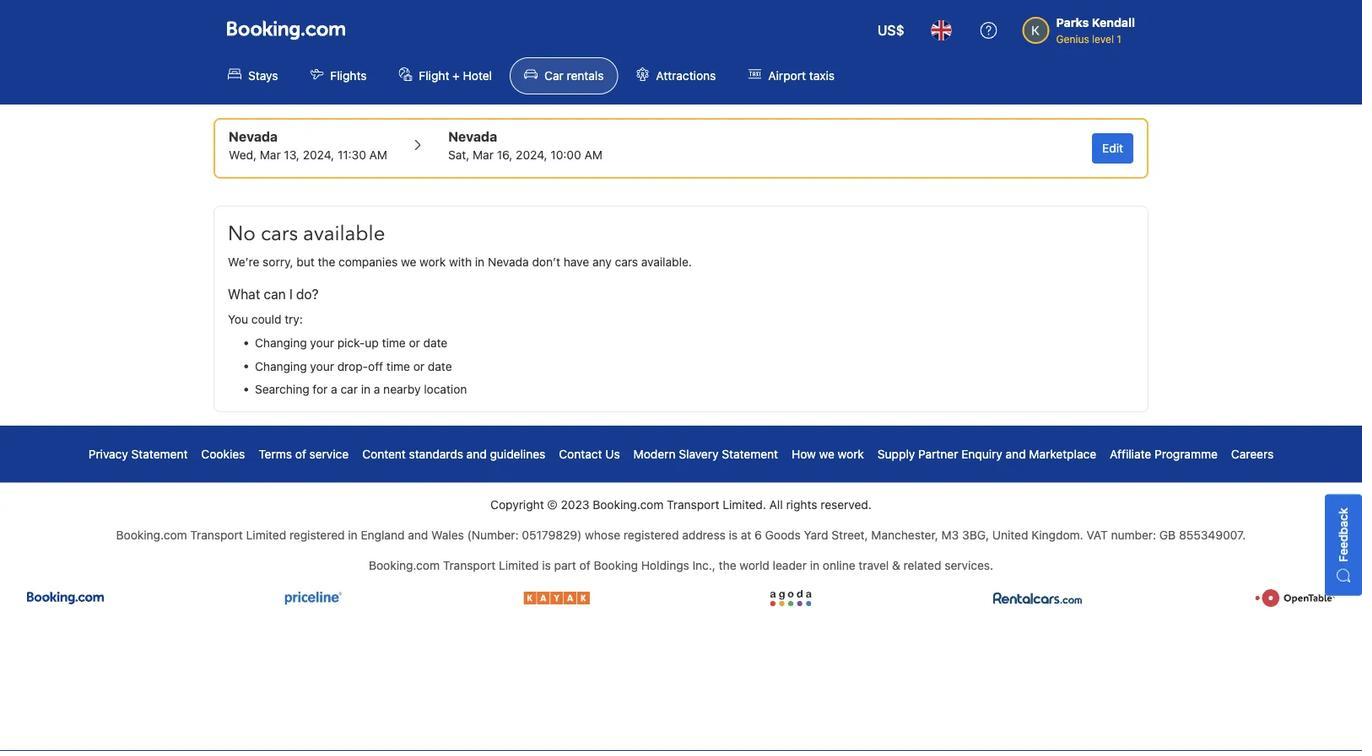 Task type: locate. For each thing, give the bounding box(es) containing it.
1 horizontal spatial the
[[719, 559, 736, 573]]

modern slavery statement link
[[634, 446, 778, 463]]

0 vertical spatial or
[[409, 336, 420, 350]]

1 horizontal spatial and
[[466, 448, 487, 461]]

1 vertical spatial the
[[719, 559, 736, 573]]

stays link
[[214, 57, 292, 95]]

pick-up location element
[[229, 127, 387, 147]]

2024, down pick-up location element
[[303, 148, 334, 162]]

1 vertical spatial of
[[580, 559, 591, 573]]

0 vertical spatial cars
[[261, 220, 298, 248]]

your up "for"
[[310, 360, 334, 374]]

0 vertical spatial we
[[401, 255, 416, 269]]

1 changing from the top
[[255, 336, 307, 350]]

time for off
[[386, 360, 410, 374]]

hotel
[[463, 69, 492, 83]]

level
[[1092, 33, 1114, 45]]

mar for nevada sat, mar 16, 2024, 10:00 am
[[473, 148, 494, 162]]

kingdom.
[[1032, 528, 1083, 542]]

0 horizontal spatial and
[[408, 528, 428, 542]]

is left 'at'
[[729, 528, 738, 542]]

registered up holdings
[[624, 528, 679, 542]]

am inside nevada wed, mar 13, 2024, 11:30 am
[[369, 148, 387, 162]]

2024, down 'drop-off location' element
[[516, 148, 547, 162]]

booking.com transport limited registered in england and wales (number: 05179829) whose registered address is at 6 goods yard street, manchester, m3 3bg, united kingdom. vat number: gb 855349007.
[[116, 528, 1246, 542]]

copyright
[[491, 498, 544, 512]]

cookies button
[[201, 447, 245, 461]]

us$ button
[[867, 10, 915, 51]]

1 vertical spatial limited
[[499, 559, 539, 573]]

marketplace
[[1029, 448, 1096, 461]]

0 vertical spatial the
[[318, 255, 335, 269]]

privacy statement link
[[88, 446, 188, 463]]

sorry,
[[263, 255, 293, 269]]

mar inside nevada wed, mar 13, 2024, 11:30 am
[[260, 148, 281, 162]]

transport up the address
[[667, 498, 719, 512]]

car rentals
[[544, 69, 604, 83]]

0 vertical spatial limited
[[246, 528, 286, 542]]

gb
[[1159, 528, 1176, 542]]

+
[[453, 69, 460, 83]]

registered up priceline image on the bottom left of page
[[289, 528, 345, 542]]

booking
[[594, 559, 638, 573]]

changing up searching
[[255, 360, 307, 374]]

2 am from the left
[[584, 148, 603, 162]]

booking.com down england
[[369, 559, 440, 573]]

2 horizontal spatial and
[[1006, 448, 1026, 461]]

1 a from the left
[[331, 383, 337, 397]]

terms
[[259, 448, 292, 461]]

0 vertical spatial your
[[310, 336, 334, 350]]

1 vertical spatial we
[[819, 448, 835, 461]]

we right companies
[[401, 255, 416, 269]]

0 horizontal spatial work
[[420, 255, 446, 269]]

what
[[228, 287, 260, 303]]

your left pick-
[[310, 336, 334, 350]]

1 horizontal spatial am
[[584, 148, 603, 162]]

1 nevada group from the left
[[229, 127, 387, 164]]

supply partner enquiry and marketplace link
[[878, 446, 1096, 463]]

1 statement from the left
[[131, 448, 188, 461]]

airport taxis
[[768, 69, 835, 83]]

supply partner enquiry and marketplace
[[878, 448, 1096, 461]]

do?
[[296, 287, 319, 303]]

11:30
[[338, 148, 366, 162]]

time right up
[[382, 336, 406, 350]]

1 vertical spatial or
[[413, 360, 425, 374]]

searching
[[255, 383, 309, 397]]

date for changing your pick-up time or date
[[423, 336, 448, 350]]

kayak image
[[523, 588, 590, 610]]

changing for changing your drop-off time or date
[[255, 360, 307, 374]]

in right with
[[475, 255, 485, 269]]

0 vertical spatial transport
[[667, 498, 719, 512]]

2 mar from the left
[[473, 148, 494, 162]]

mar left 16,
[[473, 148, 494, 162]]

1 your from the top
[[310, 336, 334, 350]]

855349007.
[[1179, 528, 1246, 542]]

transport down 'wales'
[[443, 559, 496, 573]]

1 horizontal spatial nevada group
[[448, 127, 603, 164]]

of right the part
[[580, 559, 591, 573]]

0 vertical spatial time
[[382, 336, 406, 350]]

is left the part
[[542, 559, 551, 573]]

in right car
[[361, 383, 371, 397]]

2 2024, from the left
[[516, 148, 547, 162]]

booking.com down privacy statement link
[[116, 528, 187, 542]]

services.
[[945, 559, 993, 573]]

statement up the limited.
[[722, 448, 778, 461]]

a down off
[[374, 383, 380, 397]]

goods
[[765, 528, 801, 542]]

changing your drop-off time or date
[[255, 360, 452, 374]]

nevada inside nevada wed, mar 13, 2024, 11:30 am
[[229, 129, 278, 145]]

0 vertical spatial booking.com
[[593, 498, 664, 512]]

0 horizontal spatial of
[[295, 448, 306, 461]]

0 horizontal spatial limited
[[246, 528, 286, 542]]

statement right privacy
[[131, 448, 188, 461]]

1 vertical spatial your
[[310, 360, 334, 374]]

mar
[[260, 148, 281, 162], [473, 148, 494, 162]]

mar inside nevada sat, mar 16, 2024, 10:00 am
[[473, 148, 494, 162]]

we
[[401, 255, 416, 269], [819, 448, 835, 461]]

2 horizontal spatial transport
[[667, 498, 719, 512]]

am for nevada sat, mar 16, 2024, 10:00 am
[[584, 148, 603, 162]]

content standards and guidelines link
[[362, 446, 545, 463]]

modern slavery statement
[[634, 448, 778, 461]]

contact us
[[559, 448, 620, 461]]

booking.com up whose
[[593, 498, 664, 512]]

1 vertical spatial date
[[428, 360, 452, 374]]

1 vertical spatial is
[[542, 559, 551, 573]]

nevada up wed,
[[229, 129, 278, 145]]

1 am from the left
[[369, 148, 387, 162]]

nevada left don't
[[488, 255, 529, 269]]

affiliate programme link
[[1110, 446, 1218, 463]]

1
[[1117, 33, 1122, 45]]

0 horizontal spatial mar
[[260, 148, 281, 162]]

a
[[331, 383, 337, 397], [374, 383, 380, 397]]

1 vertical spatial time
[[386, 360, 410, 374]]

limited up priceline image on the bottom left of page
[[246, 528, 286, 542]]

1 vertical spatial work
[[838, 448, 864, 461]]

0 horizontal spatial booking.com
[[116, 528, 187, 542]]

2 a from the left
[[374, 383, 380, 397]]

nevada for nevada sat, mar 16, 2024, 10:00 am
[[448, 129, 497, 145]]

0 vertical spatial is
[[729, 528, 738, 542]]

0 horizontal spatial a
[[331, 383, 337, 397]]

the right but
[[318, 255, 335, 269]]

nevada inside nevada sat, mar 16, 2024, 10:00 am
[[448, 129, 497, 145]]

or right up
[[409, 336, 420, 350]]

1 vertical spatial booking.com
[[116, 528, 187, 542]]

can
[[264, 287, 286, 303]]

2 your from the top
[[310, 360, 334, 374]]

work left with
[[420, 255, 446, 269]]

car
[[341, 383, 358, 397]]

no cars available we're sorry, but the companies we work with in nevada don't have any cars available.
[[228, 220, 692, 269]]

reserved.
[[821, 498, 872, 512]]

leader
[[773, 559, 807, 573]]

transport
[[667, 498, 719, 512], [190, 528, 243, 542], [443, 559, 496, 573]]

nevada sat, mar 16, 2024, 10:00 am
[[448, 129, 603, 162]]

affiliate programme
[[1110, 448, 1218, 461]]

pick-
[[337, 336, 365, 350]]

nevada wed, mar 13, 2024, 11:30 am
[[229, 129, 387, 162]]

or for changing your drop-off time or date
[[413, 360, 425, 374]]

am right 10:00
[[584, 148, 603, 162]]

try:
[[285, 313, 303, 327]]

m3
[[942, 528, 959, 542]]

0 horizontal spatial nevada group
[[229, 127, 387, 164]]

1 horizontal spatial work
[[838, 448, 864, 461]]

changing down try:
[[255, 336, 307, 350]]

1 horizontal spatial registered
[[624, 528, 679, 542]]

or up nearby
[[413, 360, 425, 374]]

2 vertical spatial transport
[[443, 559, 496, 573]]

the inside "no cars available we're sorry, but the companies we work with in nevada don't have any cars available."
[[318, 255, 335, 269]]

0 vertical spatial work
[[420, 255, 446, 269]]

a right "for"
[[331, 383, 337, 397]]

we inside "no cars available we're sorry, but the companies we work with in nevada don't have any cars available."
[[401, 255, 416, 269]]

work
[[420, 255, 446, 269], [838, 448, 864, 461]]

booking.com for registered
[[116, 528, 187, 542]]

1 horizontal spatial limited
[[499, 559, 539, 573]]

0 vertical spatial changing
[[255, 336, 307, 350]]

0 horizontal spatial we
[[401, 255, 416, 269]]

am inside nevada sat, mar 16, 2024, 10:00 am
[[584, 148, 603, 162]]

1 horizontal spatial transport
[[443, 559, 496, 573]]

2 vertical spatial booking.com
[[369, 559, 440, 573]]

1 vertical spatial transport
[[190, 528, 243, 542]]

0 horizontal spatial 2024,
[[303, 148, 334, 162]]

am right 11:30
[[369, 148, 387, 162]]

edit button
[[1092, 133, 1133, 164]]

1 horizontal spatial 2024,
[[516, 148, 547, 162]]

or
[[409, 336, 420, 350], [413, 360, 425, 374]]

time right off
[[386, 360, 410, 374]]

inc.,
[[693, 559, 716, 573]]

nevada up sat,
[[448, 129, 497, 145]]

1 2024, from the left
[[303, 148, 334, 162]]

0 horizontal spatial the
[[318, 255, 335, 269]]

world
[[740, 559, 770, 573]]

0 vertical spatial date
[[423, 336, 448, 350]]

us
[[605, 448, 620, 461]]

2024, inside nevada wed, mar 13, 2024, 11:30 am
[[303, 148, 334, 162]]

1 vertical spatial cars
[[615, 255, 638, 269]]

no
[[228, 220, 256, 248]]

of right 'terms'
[[295, 448, 306, 461]]

copyright © 2023 booking.com transport limited. all rights reserved.
[[491, 498, 872, 512]]

careers
[[1231, 448, 1274, 461]]

slavery
[[679, 448, 719, 461]]

1 horizontal spatial a
[[374, 383, 380, 397]]

1 horizontal spatial booking.com
[[369, 559, 440, 573]]

limited down (number:
[[499, 559, 539, 573]]

1 mar from the left
[[260, 148, 281, 162]]

1 horizontal spatial mar
[[473, 148, 494, 162]]

footer
[[0, 426, 1362, 637]]

and left 'wales'
[[408, 528, 428, 542]]

0 horizontal spatial am
[[369, 148, 387, 162]]

statement
[[131, 448, 188, 461], [722, 448, 778, 461]]

am for nevada wed, mar 13, 2024, 11:30 am
[[369, 148, 387, 162]]

the right inc.,
[[719, 559, 736, 573]]

cars
[[261, 220, 298, 248], [615, 255, 638, 269]]

2 changing from the top
[[255, 360, 307, 374]]

1 horizontal spatial statement
[[722, 448, 778, 461]]

we right how
[[819, 448, 835, 461]]

1 vertical spatial changing
[[255, 360, 307, 374]]

flight + hotel
[[419, 69, 492, 83]]

have
[[564, 255, 589, 269]]

sat,
[[448, 148, 470, 162]]

holdings
[[641, 559, 689, 573]]

0 horizontal spatial registered
[[289, 528, 345, 542]]

how we work
[[792, 448, 864, 461]]

nevada for nevada wed, mar 13, 2024, 11:30 am
[[229, 129, 278, 145]]

2024, inside nevada sat, mar 16, 2024, 10:00 am
[[516, 148, 547, 162]]

pick-up date element
[[229, 147, 387, 164]]

cars right any
[[615, 255, 638, 269]]

cars up sorry,
[[261, 220, 298, 248]]

time for up
[[382, 336, 406, 350]]

nevada group
[[229, 127, 387, 164], [448, 127, 603, 164]]

or for changing your pick-up time or date
[[409, 336, 420, 350]]

work left supply
[[838, 448, 864, 461]]

content
[[362, 448, 406, 461]]

0 horizontal spatial transport
[[190, 528, 243, 542]]

is
[[729, 528, 738, 542], [542, 559, 551, 573]]

0 horizontal spatial statement
[[131, 448, 188, 461]]

mar left 13,
[[260, 148, 281, 162]]

transport down the cookies button
[[190, 528, 243, 542]]

at
[[741, 528, 751, 542]]

and right "standards" on the left of page
[[466, 448, 487, 461]]

and
[[466, 448, 487, 461], [1006, 448, 1026, 461], [408, 528, 428, 542]]

and right enquiry
[[1006, 448, 1026, 461]]

off
[[368, 360, 383, 374]]



Task type: describe. For each thing, give the bounding box(es) containing it.
how we work link
[[792, 446, 864, 463]]

1 horizontal spatial is
[[729, 528, 738, 542]]

yard
[[804, 528, 828, 542]]

search summary element
[[214, 118, 1149, 179]]

2024, for nevada wed, mar 13, 2024, 11:30 am
[[303, 148, 334, 162]]

programme
[[1155, 448, 1218, 461]]

i
[[289, 287, 293, 303]]

&
[[892, 559, 900, 573]]

flights
[[330, 69, 367, 83]]

affiliate
[[1110, 448, 1151, 461]]

1 registered from the left
[[289, 528, 345, 542]]

skip to main content element
[[0, 0, 1362, 105]]

car
[[544, 69, 564, 83]]

3bg,
[[962, 528, 989, 542]]

part
[[554, 559, 576, 573]]

united
[[992, 528, 1028, 542]]

you could try:
[[228, 313, 303, 327]]

but
[[296, 255, 315, 269]]

all
[[769, 498, 783, 512]]

privacy
[[88, 448, 128, 461]]

2024, for nevada sat, mar 16, 2024, 10:00 am
[[516, 148, 547, 162]]

©
[[547, 498, 558, 512]]

0 horizontal spatial is
[[542, 559, 551, 573]]

rights
[[786, 498, 817, 512]]

2 statement from the left
[[722, 448, 778, 461]]

stays
[[248, 69, 278, 83]]

limited.
[[723, 498, 766, 512]]

airport taxis link
[[734, 57, 849, 95]]

booking.com image
[[27, 588, 104, 610]]

wales
[[431, 528, 464, 542]]

supply
[[878, 448, 915, 461]]

available
[[303, 220, 385, 248]]

standards
[[409, 448, 463, 461]]

parks
[[1056, 16, 1089, 30]]

mar for nevada wed, mar 13, 2024, 11:30 am
[[260, 148, 281, 162]]

1 horizontal spatial of
[[580, 559, 591, 573]]

16,
[[497, 148, 513, 162]]

with
[[449, 255, 472, 269]]

nearby
[[383, 383, 421, 397]]

vat
[[1087, 528, 1108, 542]]

drop-
[[337, 360, 368, 374]]

work inside how we work link
[[838, 448, 864, 461]]

us$
[[878, 22, 904, 38]]

drop-off date element
[[448, 147, 603, 164]]

agoda image
[[761, 588, 820, 610]]

england
[[361, 528, 405, 542]]

6
[[755, 528, 762, 542]]

your for pick-
[[310, 336, 334, 350]]

edit
[[1102, 141, 1123, 155]]

booking.com transport limited is part of booking holdings inc., the world leader in online travel & related services.
[[369, 559, 993, 573]]

0 vertical spatial of
[[295, 448, 306, 461]]

booking.com for is
[[369, 559, 440, 573]]

up
[[365, 336, 379, 350]]

feedback button
[[1325, 495, 1362, 596]]

genius
[[1056, 33, 1089, 45]]

guidelines
[[490, 448, 545, 461]]

rentalcars image
[[992, 588, 1084, 610]]

transport for booking
[[443, 559, 496, 573]]

searching for a car in a nearby location
[[255, 383, 467, 397]]

modern
[[634, 448, 676, 461]]

opentable image
[[1255, 588, 1335, 610]]

1 horizontal spatial cars
[[615, 255, 638, 269]]

related
[[904, 559, 941, 573]]

1 horizontal spatial we
[[819, 448, 835, 461]]

attractions
[[656, 69, 716, 83]]

0 horizontal spatial cars
[[261, 220, 298, 248]]

flight + hotel link
[[384, 57, 506, 95]]

flight
[[419, 69, 449, 83]]

in inside "no cars available we're sorry, but the companies we work with in nevada don't have any cars available."
[[475, 255, 485, 269]]

location
[[424, 383, 467, 397]]

in left online at the right of page
[[810, 559, 820, 573]]

service
[[309, 448, 349, 461]]

feedback
[[1336, 508, 1350, 563]]

priceline image
[[275, 588, 352, 610]]

attractions link
[[622, 57, 730, 95]]

transport for and
[[190, 528, 243, 542]]

we're
[[228, 255, 259, 269]]

footer containing cookies
[[0, 426, 1362, 637]]

enquiry
[[961, 448, 1002, 461]]

work inside "no cars available we're sorry, but the companies we work with in nevada don't have any cars available."
[[420, 255, 446, 269]]

in left england
[[348, 528, 358, 542]]

date for changing your drop-off time or date
[[428, 360, 452, 374]]

any
[[592, 255, 612, 269]]

airport
[[768, 69, 806, 83]]

drop-off location element
[[448, 127, 603, 147]]

2 registered from the left
[[624, 528, 679, 542]]

changing for changing your pick-up time or date
[[255, 336, 307, 350]]

manchester,
[[871, 528, 938, 542]]

your for drop-
[[310, 360, 334, 374]]

terms of service
[[259, 448, 349, 461]]

content standards and guidelines
[[362, 448, 545, 461]]

(number:
[[467, 528, 519, 542]]

kendall
[[1092, 16, 1135, 30]]

limited for registered
[[246, 528, 286, 542]]

whose
[[585, 528, 620, 542]]

contact
[[559, 448, 602, 461]]

contact us link
[[559, 446, 620, 463]]

wed,
[[229, 148, 257, 162]]

don't
[[532, 255, 560, 269]]

car rentals link
[[510, 57, 618, 95]]

online
[[823, 559, 855, 573]]

what can i do?
[[228, 287, 319, 303]]

changing your pick-up time or date
[[255, 336, 448, 350]]

cookies
[[201, 447, 245, 461]]

companies
[[339, 255, 398, 269]]

2 horizontal spatial booking.com
[[593, 498, 664, 512]]

2 nevada group from the left
[[448, 127, 603, 164]]

limited for is
[[499, 559, 539, 573]]

available.
[[641, 255, 692, 269]]

parks kendall genius level 1
[[1056, 16, 1135, 45]]

nevada inside "no cars available we're sorry, but the companies we work with in nevada don't have any cars available."
[[488, 255, 529, 269]]

you
[[228, 313, 248, 327]]



Task type: vqa. For each thing, say whether or not it's contained in the screenshot.
the topmost 'time'
yes



